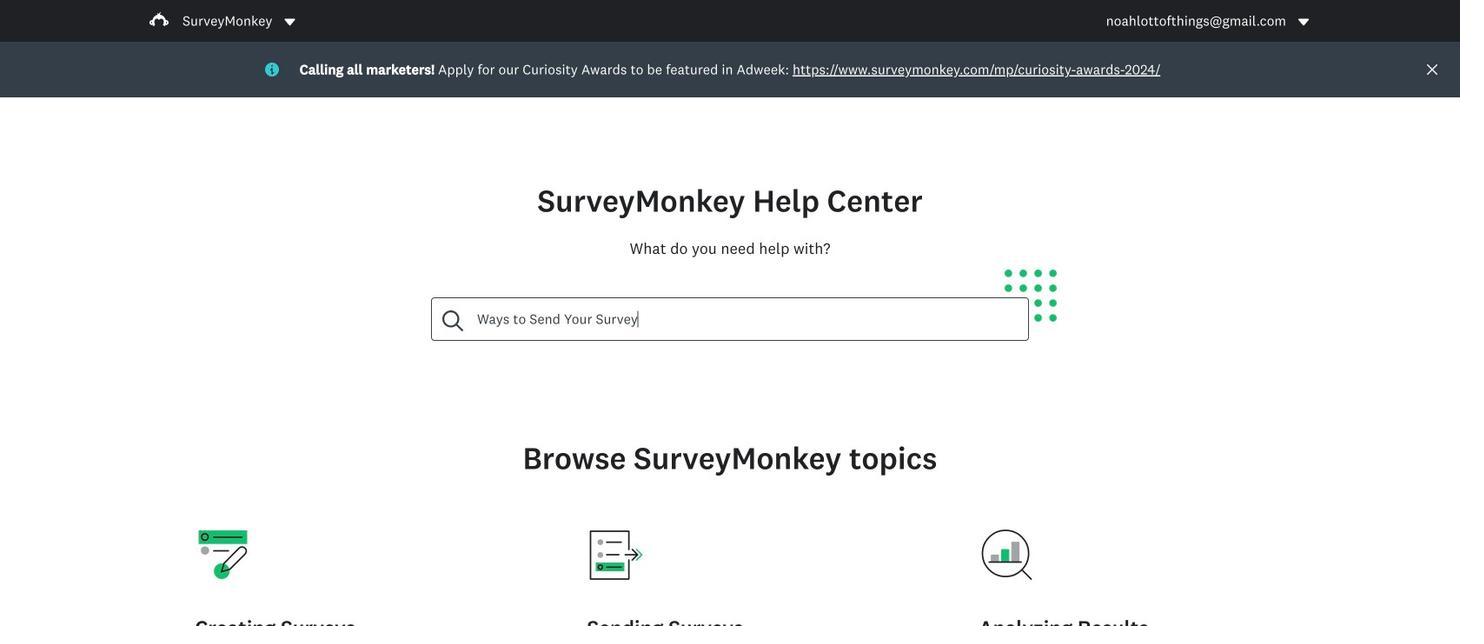 Task type: locate. For each thing, give the bounding box(es) containing it.
0 horizontal spatial open image
[[283, 15, 297, 29]]

0 horizontal spatial open image
[[285, 19, 295, 26]]

open image
[[283, 15, 297, 29], [1297, 15, 1311, 29]]

Search text field
[[463, 298, 1029, 340]]

search image
[[443, 310, 463, 331]]

alert
[[0, 42, 1461, 97]]

1 horizontal spatial open image
[[1297, 15, 1311, 29]]

open image
[[285, 19, 295, 26], [1299, 19, 1310, 26]]

1 open image from the left
[[283, 15, 297, 29]]

info icon image
[[265, 63, 279, 77]]

1 horizontal spatial open image
[[1299, 19, 1310, 26]]

close image
[[1428, 64, 1438, 75]]

1 open image from the left
[[285, 19, 295, 26]]



Task type: vqa. For each thing, say whether or not it's contained in the screenshot.
title image
no



Task type: describe. For each thing, give the bounding box(es) containing it.
2 open image from the left
[[1299, 19, 1310, 26]]

2 open image from the left
[[1297, 15, 1311, 29]]

search image
[[443, 310, 463, 331]]

close image
[[1426, 63, 1440, 77]]



